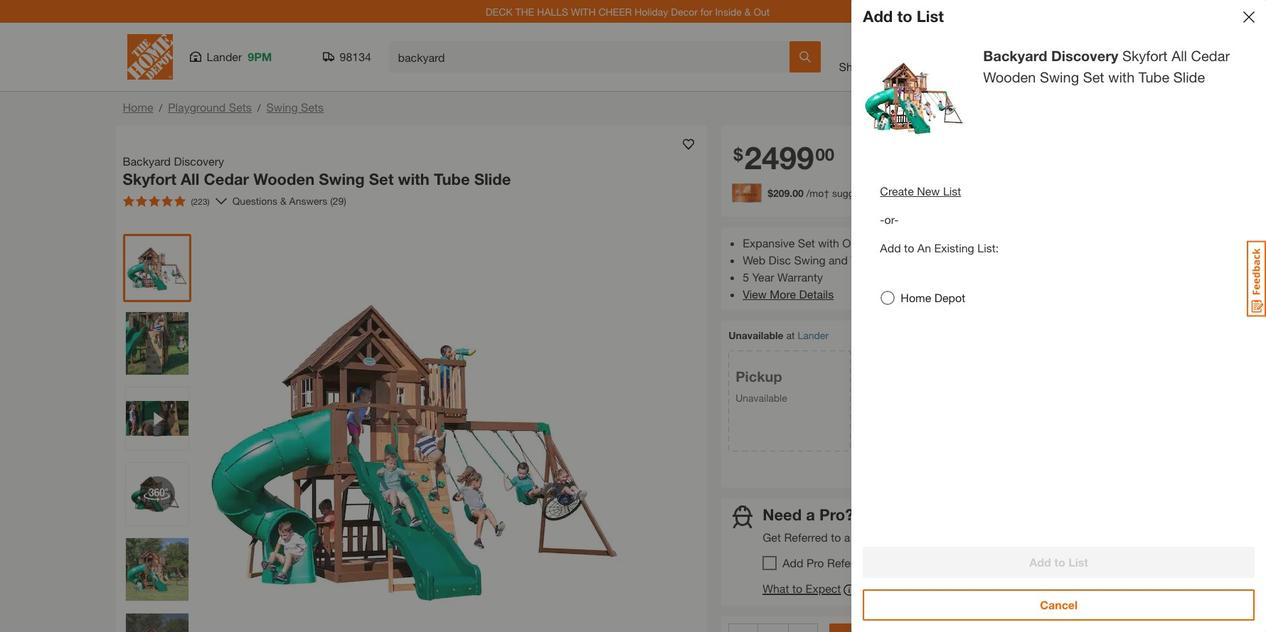 Task type: vqa. For each thing, say whether or not it's contained in the screenshot.
DIY Workshops ( 22 )'s )
no



Task type: locate. For each thing, give the bounding box(es) containing it.
backyard discovery link
[[123, 153, 230, 170]]

1 horizontal spatial #
[[971, 100, 976, 110]]

sets down 98134 button
[[301, 100, 324, 114]]

0 horizontal spatial tube
[[434, 170, 470, 189]]

1 horizontal spatial tube
[[1139, 69, 1170, 85]]

1 vertical spatial wooden
[[253, 170, 315, 189]]

shop all button
[[838, 40, 883, 74]]

to inside 'button'
[[793, 582, 803, 596]]

decor
[[671, 5, 698, 17]]

we
[[858, 506, 882, 524]]

set inside expansive set with over 12 different features web disc swing and two slides 5 year warranty view more details
[[798, 236, 815, 250]]

add to list
[[863, 7, 944, 26]]

2 sets from the left
[[301, 100, 324, 114]]

add to an existing list:
[[880, 241, 999, 255]]

unavailable left at
[[729, 329, 784, 341]]

1 vertical spatial set
[[369, 170, 394, 189]]

with inside backyard discovery skyfort all cedar wooden swing set with tube slide
[[398, 170, 430, 189]]

unavailable down pickup
[[736, 392, 787, 404]]

0 horizontal spatial skyfort
[[123, 170, 176, 189]]

referred
[[784, 531, 828, 544]]

pickup
[[736, 368, 782, 385]]

5
[[743, 270, 749, 284]]

add up what to expect
[[783, 556, 804, 570]]

discovery inside backyard discovery skyfort all cedar wooden swing set with tube slide
[[174, 154, 224, 168]]

2 horizontal spatial set
[[1083, 69, 1105, 85]]

0 horizontal spatial backyard
[[123, 154, 171, 168]]

swing sets link
[[266, 100, 324, 114]]

sets right playground
[[229, 100, 252, 114]]

a up referred
[[806, 506, 815, 524]]

/
[[159, 102, 162, 114], [257, 102, 261, 114]]

swing down 9pm
[[266, 100, 298, 114]]

2 vertical spatial set
[[798, 236, 815, 250]]

1 vertical spatial discovery
[[174, 154, 224, 168]]

add
[[863, 7, 893, 26], [880, 241, 901, 255], [783, 556, 804, 570]]

0 horizontal spatial /
[[159, 102, 162, 114]]

to up services button
[[897, 7, 913, 26]]

backyard discovery swing sets 2001015com 66.2 image
[[126, 538, 188, 601]]

expansive set with over 12 different features web disc swing and two slides 5 year warranty view more details
[[743, 236, 976, 301]]

deck the halls with cheer holiday decor for inside & out link
[[486, 5, 770, 17]]

0 vertical spatial list
[[917, 7, 944, 26]]

What can we help you find today? search field
[[398, 42, 789, 72]]

backyard for backyard discovery
[[983, 48, 1048, 64]]

to left an
[[904, 241, 914, 255]]

0 horizontal spatial a
[[806, 506, 815, 524]]

all inside button
[[869, 60, 882, 73]]

skyfort right cart
[[1123, 48, 1168, 64]]

the home depot logo image
[[127, 34, 173, 80]]

1 vertical spatial list
[[943, 184, 961, 198]]

pro up the expect
[[807, 556, 824, 570]]

1 horizontal spatial backyard
[[983, 48, 1048, 64]]

home left depot
[[901, 291, 932, 305]]

1 horizontal spatial lander
[[798, 329, 829, 341]]

swing up the (29) at the top left of the page
[[319, 170, 365, 189]]

5 stars image
[[123, 195, 185, 207]]

lander left 9pm
[[207, 50, 242, 63]]

backyard discovery
[[983, 48, 1119, 64]]

0 vertical spatial add
[[863, 7, 893, 26]]

answers
[[289, 195, 327, 207]]

skyfort up the 5 stars image
[[123, 170, 176, 189]]

&
[[745, 5, 751, 17], [280, 195, 287, 207]]

two
[[851, 253, 872, 267]]

wooden
[[983, 69, 1036, 85], [253, 170, 315, 189]]

0 horizontal spatial wooden
[[253, 170, 315, 189]]

# right internet
[[889, 100, 894, 110]]

skyfort
[[1123, 48, 1168, 64], [123, 170, 176, 189]]

list
[[917, 7, 944, 26], [943, 184, 961, 198]]

1 vertical spatial pro
[[807, 556, 824, 570]]

0 vertical spatial home
[[123, 100, 153, 114]]

1 vertical spatial home
[[901, 291, 932, 305]]

/ right home link
[[159, 102, 162, 114]]

& left the out
[[745, 5, 751, 17]]

at
[[787, 329, 795, 341]]

2 vertical spatial add
[[783, 556, 804, 570]]

list right new
[[943, 184, 961, 198]]

add down or-
[[880, 241, 901, 255]]

swing
[[1040, 69, 1079, 85], [266, 100, 298, 114], [319, 170, 365, 189], [794, 253, 826, 267]]

2 horizontal spatial all
[[1172, 48, 1187, 64]]

0 vertical spatial pro
[[884, 531, 902, 544]]

1 vertical spatial lander
[[798, 329, 829, 341]]

swing up warranty
[[794, 253, 826, 267]]

0 vertical spatial 12
[[950, 187, 961, 199]]

home down the home depot logo
[[123, 100, 153, 114]]

1 horizontal spatial cedar
[[1191, 48, 1230, 64]]

0 vertical spatial backyard
[[983, 48, 1048, 64]]

feedback link image
[[1247, 240, 1266, 317]]

add up shop all button
[[863, 7, 893, 26]]

list for create new list
[[943, 184, 961, 198]]

lander right at
[[798, 329, 829, 341]]

get
[[763, 531, 781, 544]]

0 horizontal spatial home
[[123, 100, 153, 114]]

1 horizontal spatial 12
[[950, 187, 961, 199]]

with
[[1109, 69, 1135, 85], [398, 170, 430, 189], [928, 187, 947, 199], [818, 236, 839, 250]]

list inside button
[[943, 184, 961, 198]]

add for add to an existing list:
[[880, 241, 901, 255]]

(223)
[[191, 196, 210, 207]]

tube
[[1139, 69, 1170, 85], [434, 170, 470, 189]]

1 vertical spatial &
[[280, 195, 287, 207]]

view more details link
[[743, 287, 834, 301]]

1 horizontal spatial skyfort
[[1123, 48, 1168, 64]]

0 vertical spatial discovery
[[1051, 48, 1119, 64]]

0 horizontal spatial cedar
[[204, 170, 249, 189]]

0 vertical spatial a
[[806, 506, 815, 524]]

home / playground sets / swing sets
[[123, 100, 324, 114]]

0 vertical spatial skyfort
[[1123, 48, 1168, 64]]

wooden up questions & answers (29) on the top of the page
[[253, 170, 315, 189]]

to inside need a pro? we can help! get referred to a local pro
[[831, 531, 841, 544]]

deck
[[486, 5, 513, 17]]

swing inside expansive set with over 12 different features web disc swing and two slides 5 year warranty view more details
[[794, 253, 826, 267]]

98134
[[340, 50, 371, 63]]

1 horizontal spatial /
[[257, 102, 261, 114]]

1 horizontal spatial slide
[[1174, 69, 1205, 85]]

all
[[1172, 48, 1187, 64], [869, 60, 882, 73], [181, 170, 200, 189]]

all inside skyfort all cedar wooden swing set with tube slide
[[1172, 48, 1187, 64]]

different
[[886, 236, 929, 250]]

cart
[[1094, 60, 1115, 73]]

1 vertical spatial tube
[[434, 170, 470, 189]]

backyard inside backyard discovery skyfort all cedar wooden swing set with tube slide
[[123, 154, 171, 168]]

0 horizontal spatial slide
[[474, 170, 511, 189]]

cedar inside skyfort all cedar wooden swing set with tube slide
[[1191, 48, 1230, 64]]

a left "local"
[[844, 531, 851, 544]]

12 right new
[[950, 187, 961, 199]]

& left answers
[[280, 195, 287, 207]]

add for add to list
[[863, 7, 893, 26]]

cheer
[[599, 5, 632, 17]]

skyfort inside skyfort all cedar wooden swing set with tube slide
[[1123, 48, 1168, 64]]

2 / from the left
[[257, 102, 261, 114]]

create new list
[[880, 184, 961, 198]]

0 vertical spatial cedar
[[1191, 48, 1230, 64]]

pro down can
[[884, 531, 902, 544]]

inside
[[715, 5, 742, 17]]

unavailable at lander
[[729, 329, 829, 341]]

1 vertical spatial skyfort
[[123, 170, 176, 189]]

apply now image
[[732, 184, 768, 203]]

list for add to list
[[917, 7, 944, 26]]

home link
[[123, 100, 153, 114]]

a
[[806, 506, 815, 524], [844, 531, 851, 544]]

pro inside need a pro? we can help! get referred to a local pro
[[884, 531, 902, 544]]

backyard
[[983, 48, 1048, 64], [123, 154, 171, 168]]

(223) link
[[117, 190, 227, 212]]

0 horizontal spatial pro
[[807, 556, 824, 570]]

0 horizontal spatial all
[[181, 170, 200, 189]]

to right what
[[793, 582, 803, 596]]

1 vertical spatial backyard
[[123, 154, 171, 168]]

skyfort inside backyard discovery skyfort all cedar wooden swing set with tube slide
[[123, 170, 176, 189]]

0 vertical spatial lander
[[207, 50, 242, 63]]

services button
[[900, 40, 946, 74]]

0 horizontal spatial set
[[369, 170, 394, 189]]

1 sets from the left
[[229, 100, 252, 114]]

home for home / playground sets / swing sets
[[123, 100, 153, 114]]

0 vertical spatial unavailable
[[729, 329, 784, 341]]

the
[[515, 5, 534, 17]]

discovery
[[1051, 48, 1119, 64], [174, 154, 224, 168]]

wooden left me
[[983, 69, 1036, 85]]

referral
[[827, 556, 867, 570]]

1 horizontal spatial set
[[798, 236, 815, 250]]

model
[[945, 100, 969, 110]]

0 vertical spatial wooden
[[983, 69, 1036, 85]]

1 horizontal spatial pro
[[884, 531, 902, 544]]

-or-
[[880, 213, 899, 226]]

312322287_s01 image
[[126, 463, 188, 525]]

2 # from the left
[[971, 100, 976, 110]]

1 horizontal spatial discovery
[[1051, 48, 1119, 64]]

1 horizontal spatial all
[[869, 60, 882, 73]]

need
[[763, 506, 802, 524]]

pro
[[884, 531, 902, 544], [807, 556, 824, 570]]

0 horizontal spatial sets
[[229, 100, 252, 114]]

1 horizontal spatial home
[[901, 291, 932, 305]]

1 horizontal spatial sets
[[301, 100, 324, 114]]

0 vertical spatial tube
[[1139, 69, 1170, 85]]

1 vertical spatial slide
[[474, 170, 511, 189]]

12 right over at the right top of page
[[870, 236, 883, 250]]

to
[[897, 7, 913, 26], [904, 241, 914, 255], [831, 531, 841, 544], [793, 582, 803, 596]]

1 vertical spatial add
[[880, 241, 901, 255]]

0 horizontal spatial &
[[280, 195, 287, 207]]

holiday
[[635, 5, 668, 17]]

# right model
[[971, 100, 976, 110]]

0 horizontal spatial 12
[[870, 236, 883, 250]]

1 vertical spatial cedar
[[204, 170, 249, 189]]

questions
[[232, 195, 277, 207]]

$209.00
[[768, 187, 804, 199]]

#
[[889, 100, 894, 110], [971, 100, 976, 110]]

1 vertical spatial unavailable
[[736, 392, 787, 404]]

1 horizontal spatial wooden
[[983, 69, 1036, 85]]

/ left swing sets link
[[257, 102, 261, 114]]

slide inside skyfort all cedar wooden swing set with tube slide
[[1174, 69, 1205, 85]]

1 vertical spatial 12
[[870, 236, 883, 250]]

0 horizontal spatial discovery
[[174, 154, 224, 168]]

None field
[[759, 624, 788, 632]]

pro?
[[820, 506, 854, 524]]

1 / from the left
[[159, 102, 162, 114]]

backyard for backyard discovery skyfort all cedar wooden swing set with tube slide
[[123, 154, 171, 168]]

tube inside backyard discovery skyfort all cedar wooden swing set with tube slide
[[434, 170, 470, 189]]

list up services button
[[917, 7, 944, 26]]

0 vertical spatial slide
[[1174, 69, 1205, 85]]

to down pro?
[[831, 531, 841, 544]]

0 vertical spatial &
[[745, 5, 751, 17]]

1 horizontal spatial a
[[844, 531, 851, 544]]

0 vertical spatial set
[[1083, 69, 1105, 85]]

swing inside skyfort all cedar wooden swing set with tube slide
[[1040, 69, 1079, 85]]

12
[[950, 187, 961, 199], [870, 236, 883, 250]]

wooden inside backyard discovery skyfort all cedar wooden swing set with tube slide
[[253, 170, 315, 189]]

0 horizontal spatial #
[[889, 100, 894, 110]]

lander
[[207, 50, 242, 63], [798, 329, 829, 341]]

me
[[1040, 60, 1056, 73]]

swing down backyard discovery
[[1040, 69, 1079, 85]]

tube inside skyfort all cedar wooden swing set with tube slide
[[1139, 69, 1170, 85]]

sets
[[229, 100, 252, 114], [301, 100, 324, 114]]



Task type: describe. For each thing, give the bounding box(es) containing it.
services
[[901, 60, 945, 73]]

diy
[[977, 60, 995, 73]]

more
[[770, 287, 796, 301]]

set inside skyfort all cedar wooden swing set with tube slide
[[1083, 69, 1105, 85]]

skyfort all cedar wooden swing set with tube slide
[[983, 48, 1230, 85]]

details
[[799, 287, 834, 301]]

$
[[734, 144, 743, 164]]

312322287
[[896, 100, 939, 110]]

suggested
[[832, 187, 879, 199]]

expect
[[806, 582, 841, 596]]

diy button
[[963, 40, 1009, 74]]

and
[[829, 253, 848, 267]]

backyard discovery swing sets 2001015com 64.0 image
[[126, 237, 188, 299]]

backyard discovery skyfort all cedar wooden swing set with tube slide
[[123, 154, 511, 189]]

an
[[918, 241, 931, 255]]

web
[[743, 253, 766, 267]]

swing inside backyard discovery skyfort all cedar wooden swing set with tube slide
[[319, 170, 365, 189]]

depot
[[935, 291, 966, 305]]

(29)
[[330, 195, 346, 207]]

discovery for backyard discovery
[[1051, 48, 1119, 64]]

warranty
[[778, 270, 823, 284]]

features
[[932, 236, 976, 250]]

0 horizontal spatial lander
[[207, 50, 242, 63]]

to for expect
[[793, 582, 803, 596]]

deck the halls with cheer holiday decor for inside & out
[[486, 5, 770, 17]]

payments
[[882, 187, 926, 199]]

what to expect
[[763, 582, 841, 596]]

all inside backyard discovery skyfort all cedar wooden swing set with tube slide
[[181, 170, 200, 189]]

set inside backyard discovery skyfort all cedar wooden swing set with tube slide
[[369, 170, 394, 189]]

to for an
[[904, 241, 914, 255]]

create new list button
[[880, 183, 961, 200]]

1 horizontal spatial &
[[745, 5, 751, 17]]

$ 2499 00
[[734, 139, 835, 177]]

with
[[571, 5, 596, 17]]

backyard discovery swing sets 2001015com e1.1 image
[[126, 312, 188, 375]]

2499
[[745, 139, 814, 177]]

for
[[701, 5, 713, 17]]

slides
[[875, 253, 906, 267]]

discovery for backyard discovery skyfort all cedar wooden swing set with tube slide
[[174, 154, 224, 168]]

create
[[880, 184, 914, 198]]

skyfort all cedar wooden swing set with tube slide image
[[863, 46, 966, 149]]

/mo†
[[807, 187, 830, 199]]

home for home depot
[[901, 291, 932, 305]]

9pm
[[248, 50, 272, 63]]

all for shop
[[869, 60, 882, 73]]

lander button
[[798, 329, 829, 341]]

need a pro? we can help! get referred to a local pro
[[763, 506, 959, 544]]

out
[[754, 5, 770, 17]]

existing
[[935, 241, 975, 255]]

12 inside expansive set with over 12 different features web disc swing and two slides 5 year warranty view more details
[[870, 236, 883, 250]]

shop
[[839, 60, 866, 73]]

internet # 312322287 model #
[[858, 100, 978, 110]]

home depot
[[901, 291, 966, 305]]

98134 button
[[323, 50, 372, 64]]

halls
[[537, 5, 568, 17]]

internet
[[858, 100, 887, 110]]

1 # from the left
[[889, 100, 894, 110]]

lander 9pm
[[207, 50, 272, 63]]

or-
[[885, 213, 899, 226]]

all for skyfort
[[1172, 48, 1187, 64]]

disc
[[769, 253, 791, 267]]

over
[[843, 236, 867, 250]]

cancel
[[1040, 598, 1078, 612]]

help!
[[920, 506, 959, 524]]

cancel button
[[863, 590, 1255, 621]]

00
[[816, 144, 835, 164]]

cedar inside backyard discovery skyfort all cedar wooden swing set with tube slide
[[204, 170, 249, 189]]

backyard discovery swing sets 2001015com 77.3 image
[[126, 614, 188, 632]]

expansive
[[743, 236, 795, 250]]

local
[[854, 531, 881, 544]]

cart link
[[1089, 36, 1123, 74]]

add pro referral
[[783, 556, 867, 570]]

shop all
[[839, 60, 882, 73]]

to for list
[[897, 7, 913, 26]]

-
[[880, 213, 885, 226]]

6329498163112 image
[[126, 387, 188, 450]]

list:
[[978, 241, 999, 255]]

with inside skyfort all cedar wooden swing set with tube slide
[[1109, 69, 1135, 85]]

add for add pro referral
[[783, 556, 804, 570]]

view
[[743, 287, 767, 301]]

questions & answers (29)
[[232, 195, 346, 207]]

wooden inside skyfort all cedar wooden swing set with tube slide
[[983, 69, 1036, 85]]

can
[[886, 506, 916, 524]]

pickup unavailable
[[736, 368, 787, 404]]

close image
[[1244, 11, 1255, 23]]

new
[[917, 184, 940, 198]]

with inside expansive set with over 12 different features web disc swing and two slides 5 year warranty view more details
[[818, 236, 839, 250]]

playground
[[168, 100, 226, 114]]

year
[[752, 270, 775, 284]]

what
[[763, 582, 789, 596]]

what to expect button
[[763, 582, 855, 599]]

playground sets link
[[168, 100, 252, 114]]

me button
[[1026, 40, 1071, 74]]

slide inside backyard discovery skyfort all cedar wooden swing set with tube slide
[[474, 170, 511, 189]]

1 vertical spatial a
[[844, 531, 851, 544]]

(223) button
[[117, 190, 215, 212]]

$209.00 /mo† suggested payments with 12
[[768, 187, 961, 199]]



